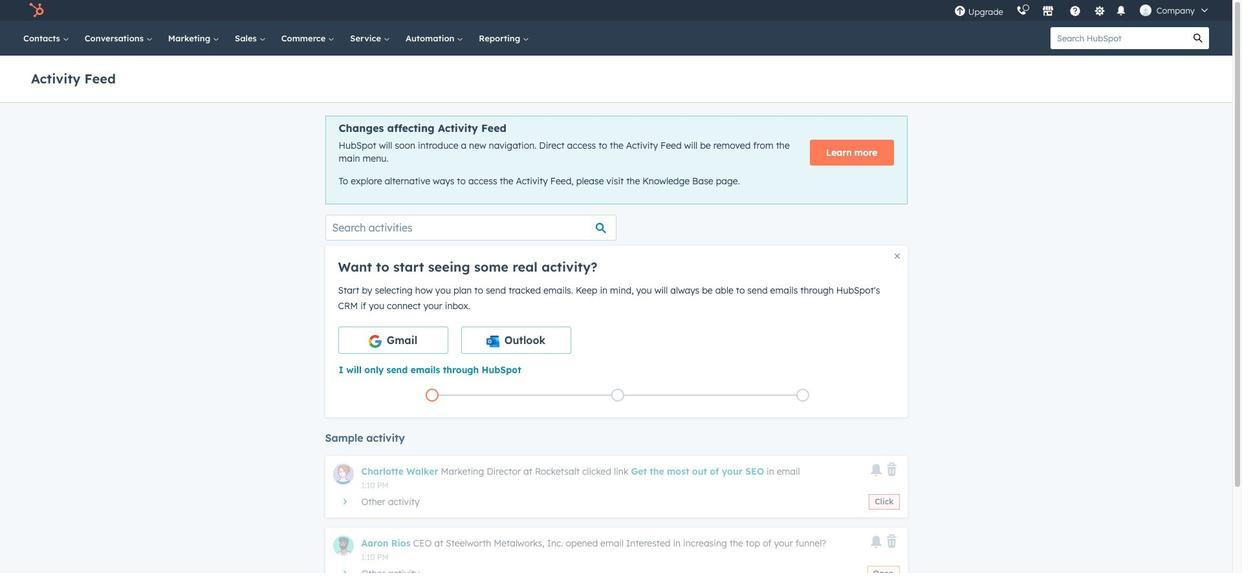 Task type: locate. For each thing, give the bounding box(es) containing it.
Search HubSpot search field
[[1051, 27, 1188, 49]]

list
[[340, 386, 896, 404]]

menu
[[948, 0, 1218, 21]]

jacob simon image
[[1141, 5, 1152, 16]]

None checkbox
[[338, 327, 448, 354], [461, 327, 571, 354], [338, 327, 448, 354], [461, 327, 571, 354]]

onboarding.steps.sendtrackedemailingmail.title image
[[615, 393, 621, 400]]



Task type: vqa. For each thing, say whether or not it's contained in the screenshot.
right press to sort. "icon"
no



Task type: describe. For each thing, give the bounding box(es) containing it.
close image
[[895, 254, 900, 259]]

Search activities search field
[[325, 215, 617, 241]]

marketplaces image
[[1043, 6, 1054, 17]]

onboarding.steps.finalstep.title image
[[800, 393, 807, 400]]



